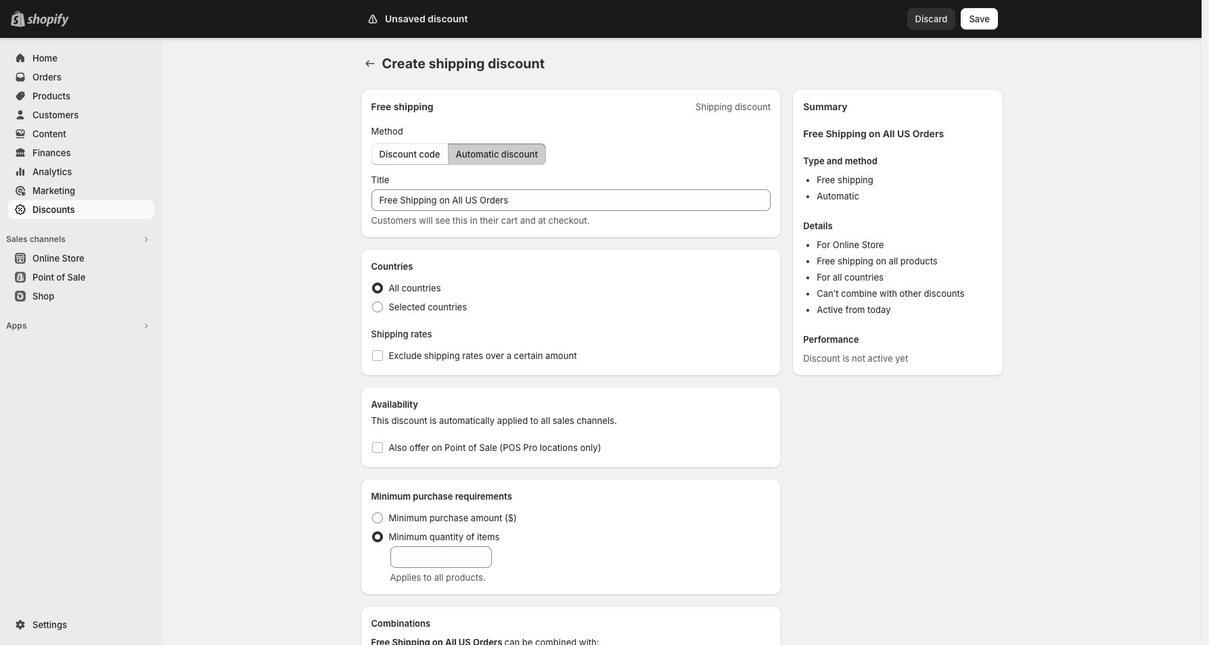 Task type: vqa. For each thing, say whether or not it's contained in the screenshot.
text box
yes



Task type: describe. For each thing, give the bounding box(es) containing it.
shopify image
[[27, 14, 69, 27]]



Task type: locate. For each thing, give the bounding box(es) containing it.
None text field
[[371, 190, 771, 211]]

None text field
[[390, 547, 492, 569]]



